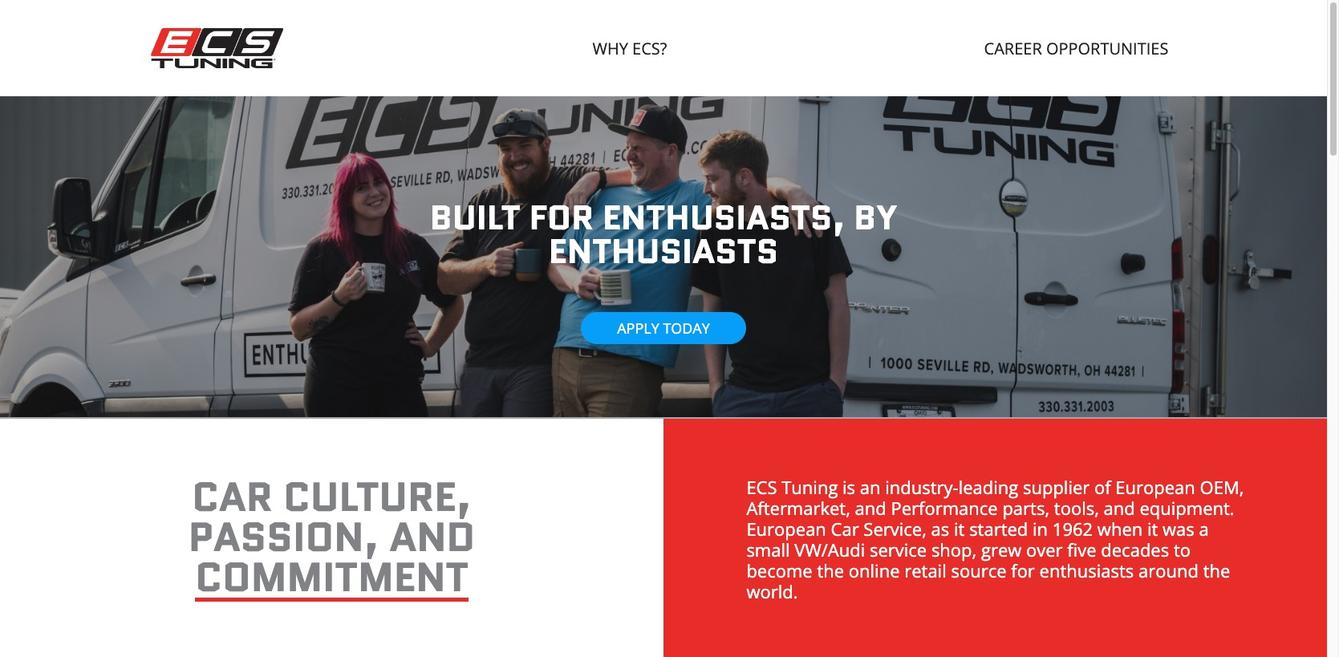 Task type: locate. For each thing, give the bounding box(es) containing it.
0 horizontal spatial the
[[817, 559, 844, 583]]

source
[[951, 559, 1007, 583]]

tuning
[[782, 475, 838, 499]]

why
[[593, 38, 628, 59]]

today
[[663, 319, 710, 338]]

culture,
[[283, 468, 472, 525]]

it
[[954, 517, 965, 541], [1147, 517, 1158, 541]]

enthusiasts
[[549, 227, 779, 275], [1040, 559, 1134, 583]]

1 horizontal spatial it
[[1147, 517, 1158, 541]]

enthusiasts inside ecs tuning is an industry-leading supplier of european oem, aftermarket, and performance parts, tools, and equipment. european             car service, as it started in 1962 when it was a small vw/audi             service shop, grew over five decades to become the online retail             source for enthusiasts around the world.
[[1040, 559, 1134, 583]]

1 the from the left
[[817, 559, 844, 583]]

decades
[[1101, 538, 1169, 562]]

european
[[1116, 475, 1196, 499], [747, 517, 826, 541]]

shop,
[[932, 538, 977, 562]]

enthusiasts,
[[603, 193, 845, 242]]

0 horizontal spatial it
[[954, 517, 965, 541]]

apply today link
[[581, 312, 746, 344]]

2 it from the left
[[1147, 517, 1158, 541]]

in
[[1033, 517, 1048, 541]]

1 vertical spatial european
[[747, 517, 826, 541]]

1 horizontal spatial enthusiasts
[[1040, 559, 1134, 583]]

0 horizontal spatial and
[[390, 508, 475, 565]]

2 the from the left
[[1203, 559, 1230, 583]]

performance
[[891, 496, 998, 520]]

career opportunities
[[984, 38, 1169, 59]]

car
[[192, 468, 273, 525]]

service
[[870, 538, 927, 562]]

2 horizontal spatial and
[[1104, 496, 1135, 520]]

was
[[1163, 517, 1195, 541]]

european up was
[[1116, 475, 1196, 499]]

enthusiasts down 1962
[[1040, 559, 1134, 583]]

0 horizontal spatial for
[[529, 193, 594, 242]]

0 vertical spatial enthusiasts
[[549, 227, 779, 275]]

the
[[817, 559, 844, 583], [1203, 559, 1230, 583]]

commitment
[[195, 548, 468, 605]]

apply
[[617, 319, 659, 338]]

1 vertical spatial for
[[1011, 559, 1035, 583]]

become
[[747, 559, 813, 583]]

it left was
[[1147, 517, 1158, 541]]

1 vertical spatial enthusiasts
[[1040, 559, 1134, 583]]

1 horizontal spatial european
[[1116, 475, 1196, 499]]

career opportunities link
[[976, 30, 1177, 67]]

is
[[843, 475, 855, 499]]

as
[[931, 517, 950, 541]]

it right as
[[954, 517, 965, 541]]

0 vertical spatial for
[[529, 193, 594, 242]]

aftermarket,
[[747, 496, 851, 520]]

0 horizontal spatial enthusiasts
[[549, 227, 779, 275]]

grew
[[981, 538, 1022, 562]]

1 horizontal spatial for
[[1011, 559, 1035, 583]]

ecs tuning is an industry-leading supplier of european oem, aftermarket, and performance parts, tools, and equipment. european             car service, as it started in 1962 when it was a small vw/audi             service shop, grew over five decades to become the online retail             source for enthusiasts around the world.
[[747, 475, 1244, 603]]

for inside ecs tuning is an industry-leading supplier of european oem, aftermarket, and performance parts, tools, and equipment. european             car service, as it started in 1962 when it was a small vw/audi             service shop, grew over five decades to become the online retail             source for enthusiasts around the world.
[[1011, 559, 1035, 583]]

retail
[[905, 559, 947, 583]]

built
[[430, 193, 520, 242]]

the right to
[[1203, 559, 1230, 583]]

1962
[[1053, 517, 1093, 541]]

parts,
[[1003, 496, 1050, 520]]

enthusiasts up apply today button
[[549, 227, 779, 275]]

and
[[855, 496, 887, 520], [1104, 496, 1135, 520], [390, 508, 475, 565]]

an
[[860, 475, 881, 499]]

supplier
[[1023, 475, 1090, 499]]

1 horizontal spatial the
[[1203, 559, 1230, 583]]

european up become
[[747, 517, 826, 541]]

industry-
[[885, 475, 959, 499]]

online
[[849, 559, 900, 583]]

for
[[529, 193, 594, 242], [1011, 559, 1035, 583]]

by
[[854, 193, 897, 242]]

a
[[1199, 517, 1209, 541]]

the left online
[[817, 559, 844, 583]]

tools,
[[1054, 496, 1099, 520]]

0 horizontal spatial european
[[747, 517, 826, 541]]

career
[[984, 38, 1042, 59]]



Task type: describe. For each thing, give the bounding box(es) containing it.
apply today
[[617, 319, 710, 338]]

oem,
[[1200, 475, 1244, 499]]

ecs
[[747, 475, 777, 499]]

passion,
[[188, 508, 379, 565]]

car culture, passion, and
[[188, 468, 475, 565]]

around
[[1139, 559, 1199, 583]]

of
[[1095, 475, 1111, 499]]

enthusiasts inside built for enthusiasts, by enthusiasts
[[549, 227, 779, 275]]

service,
[[864, 517, 927, 541]]

vw/audi
[[795, 538, 865, 562]]

world.
[[747, 579, 798, 603]]

1 horizontal spatial and
[[855, 496, 887, 520]]

for inside built for enthusiasts, by enthusiasts
[[529, 193, 594, 242]]

to
[[1174, 538, 1191, 562]]

opportunities
[[1046, 38, 1169, 59]]

leading
[[959, 475, 1018, 499]]

equipment.
[[1140, 496, 1235, 520]]

when
[[1098, 517, 1143, 541]]

apply today button
[[581, 312, 746, 344]]

why ecs? link
[[585, 30, 675, 67]]

small
[[747, 538, 790, 562]]

0 vertical spatial european
[[1116, 475, 1196, 499]]

over
[[1026, 538, 1063, 562]]

started
[[969, 517, 1028, 541]]

built for enthusiasts, by enthusiasts
[[430, 193, 897, 275]]

and inside car culture, passion, and
[[390, 508, 475, 565]]

1 it from the left
[[954, 517, 965, 541]]

why ecs?
[[593, 38, 667, 59]]

five
[[1067, 538, 1097, 562]]

ecs?
[[632, 38, 667, 59]]

car
[[831, 517, 859, 541]]



Task type: vqa. For each thing, say whether or not it's contained in the screenshot.
commitment
yes



